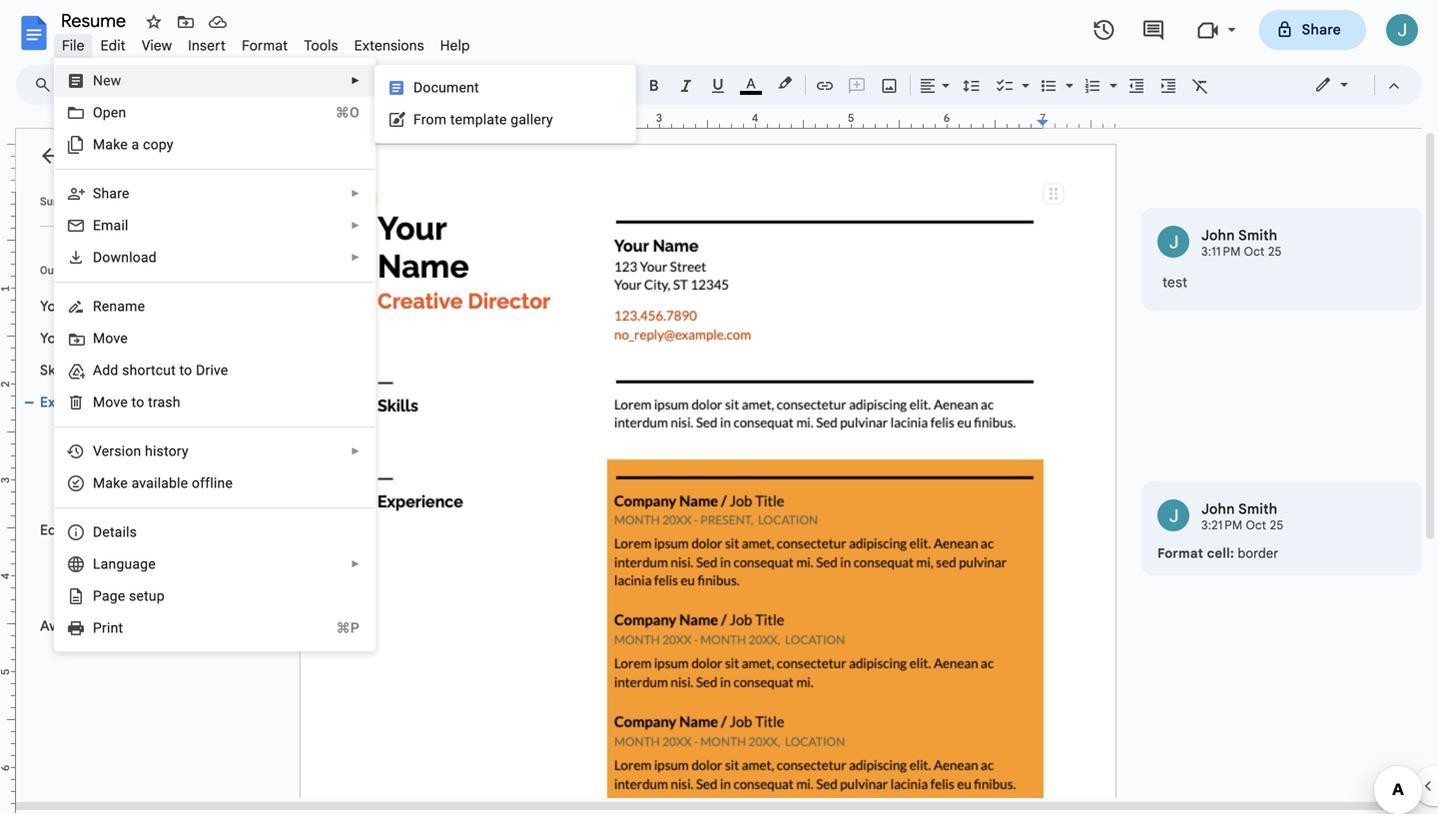 Task type: locate. For each thing, give the bounding box(es) containing it.
1 vertical spatial title
[[199, 458, 227, 475]]

summary heading
[[40, 194, 88, 210]]

p
[[93, 620, 102, 637]]

1 horizontal spatial t
[[451, 111, 455, 128]]

3:21 pm
[[1202, 518, 1243, 533]]

ownload
[[102, 249, 157, 266]]

0 vertical spatial company
[[56, 426, 116, 443]]

format for format
[[242, 37, 288, 54]]

a
[[132, 136, 139, 153]]

job
[[172, 426, 196, 443], [172, 458, 196, 475], [172, 490, 196, 507]]

menu
[[54, 0, 376, 813], [375, 65, 637, 143]]

0 vertical spatial format
[[242, 37, 288, 54]]

d up from
[[414, 79, 423, 96]]

1 ► from the top
[[351, 75, 361, 86]]

tools
[[304, 37, 338, 54]]

1 smith from the top
[[1239, 227, 1278, 244]]

0 vertical spatial job
[[172, 426, 196, 443]]

edit
[[101, 37, 126, 54]]

► for mail
[[351, 220, 361, 231]]

oct for john smith 3:11 pm oct 25
[[1245, 244, 1266, 259]]

s hare
[[93, 185, 130, 202]]

3 ► from the top
[[351, 220, 361, 231]]

t
[[451, 111, 455, 128], [132, 394, 136, 411]]

trash
[[148, 394, 181, 411]]

menu bar
[[54, 26, 478, 59]]

/ right g
[[145, 586, 151, 603]]

opy
[[151, 136, 174, 153]]

1 john smith image from the top
[[1158, 226, 1190, 258]]

smith
[[1239, 227, 1278, 244], [1239, 501, 1278, 518]]

move
[[93, 394, 128, 411]]

smith for john smith 3:21 pm oct 25
[[1239, 501, 1278, 518]]

1 company name / job title from the top
[[56, 426, 227, 443]]

k
[[113, 475, 120, 492]]

1 vertical spatial john
[[1202, 501, 1236, 518]]

0 vertical spatial company name / job title
[[56, 426, 227, 443]]

1 vertical spatial format
[[1158, 546, 1204, 562]]

0 vertical spatial your
[[40, 298, 70, 315]]

m
[[93, 330, 105, 347]]

skills
[[40, 362, 74, 379]]

menu bar containing file
[[54, 26, 478, 59]]

►
[[351, 75, 361, 86], [351, 188, 361, 199], [351, 220, 361, 231], [351, 252, 361, 263], [351, 446, 361, 457], [351, 559, 361, 570]]

1 your from the top
[[40, 298, 70, 315]]

3 job from the top
[[172, 490, 196, 507]]

format inside list
[[1158, 546, 1204, 562]]

0 vertical spatial oct
[[1245, 244, 1266, 259]]

25 up border
[[1271, 518, 1284, 533]]

1 vertical spatial smith
[[1239, 501, 1278, 518]]

john inside john smith 3:21 pm oct 25
[[1202, 501, 1236, 518]]

gallery
[[511, 111, 553, 128]]

company
[[56, 426, 116, 443], [56, 458, 116, 475], [56, 490, 116, 507]]

details b element
[[93, 524, 143, 541]]

extensions menu item
[[346, 34, 432, 57]]

smith inside john smith 3:21 pm oct 25
[[1239, 501, 1278, 518]]

1 vertical spatial company
[[56, 458, 116, 475]]

e
[[120, 475, 128, 492], [118, 588, 125, 605]]

25 inside john smith 3:11 pm oct 25
[[1269, 244, 1283, 259]]

1 degree from the top
[[155, 554, 200, 571]]

pa g e setup
[[93, 588, 165, 605]]

25 for john smith 3:21 pm oct 25
[[1271, 518, 1284, 533]]

version h istory
[[93, 443, 189, 460]]

new n element
[[93, 72, 127, 89]]

0 vertical spatial smith
[[1239, 227, 1278, 244]]

0 horizontal spatial format
[[242, 37, 288, 54]]

2 ► from the top
[[351, 188, 361, 199]]

document d element
[[414, 79, 485, 96]]

d down the e
[[93, 249, 102, 266]]

your name
[[40, 298, 113, 315], [40, 330, 113, 347]]

school down education
[[56, 554, 100, 571]]

move to trash t element
[[93, 394, 187, 411]]

degree up setup
[[155, 554, 200, 571]]

o pen
[[93, 104, 126, 121]]

file
[[62, 37, 85, 54]]

mode and view toolbar
[[1300, 65, 1411, 105]]

1 vertical spatial your name
[[40, 330, 113, 347]]

0 horizontal spatial t
[[132, 394, 136, 411]]

0 vertical spatial e
[[120, 475, 128, 492]]

0 vertical spatial school name / degree
[[56, 554, 200, 571]]

1 vertical spatial 25
[[1271, 518, 1284, 533]]

1 vertical spatial john smith image
[[1158, 500, 1190, 532]]

1 company from the top
[[56, 426, 116, 443]]

john smith 3:21 pm oct 25
[[1202, 501, 1284, 533]]

emplate
[[455, 111, 507, 128]]

school
[[56, 554, 100, 571], [56, 586, 100, 603]]

2 company name / job title from the top
[[56, 458, 227, 475]]

2 vertical spatial job
[[172, 490, 196, 507]]

john smith image left 3:21 pm
[[1158, 500, 1190, 532]]

left margin image
[[301, 113, 378, 128]]

4 ► from the top
[[351, 252, 361, 263]]

0 vertical spatial t
[[451, 111, 455, 128]]

e right pa
[[118, 588, 125, 605]]

offline
[[192, 475, 233, 492]]

0 horizontal spatial d
[[93, 249, 102, 266]]

company up education
[[56, 490, 116, 507]]

insert menu item
[[180, 34, 234, 57]]

25 right 3:11 pm at right
[[1269, 244, 1283, 259]]

⌘p element
[[312, 619, 360, 639]]

company down 'experience' at left
[[56, 426, 116, 443]]

► for ownload
[[351, 252, 361, 263]]

1 vertical spatial e
[[118, 588, 125, 605]]

o
[[93, 104, 103, 121]]

hare
[[101, 185, 130, 202]]

oct up border
[[1247, 518, 1267, 533]]

title
[[199, 426, 227, 443], [199, 458, 227, 475], [199, 490, 227, 507]]

help
[[440, 37, 470, 54]]

1 vertical spatial school name / degree
[[56, 586, 200, 603]]

tools menu item
[[296, 34, 346, 57]]

2 vertical spatial company name / job title
[[56, 490, 227, 507]]

⌘o
[[336, 104, 360, 121]]

Menus field
[[25, 71, 69, 99]]

download d element
[[93, 249, 163, 266]]

make a copy c element
[[93, 136, 180, 153]]

john smith 3:11 pm oct 25
[[1202, 227, 1283, 259]]

1 vertical spatial degree
[[155, 586, 200, 603]]

add
[[93, 362, 118, 379]]

25 inside john smith 3:21 pm oct 25
[[1271, 518, 1284, 533]]

1 vertical spatial oct
[[1247, 518, 1267, 533]]

john inside john smith 3:11 pm oct 25
[[1202, 227, 1236, 244]]

2 john smith image from the top
[[1158, 500, 1190, 532]]

e right ma
[[120, 475, 128, 492]]

2 john from the top
[[1202, 501, 1236, 518]]

2 smith from the top
[[1239, 501, 1278, 518]]

t right move
[[132, 394, 136, 411]]

oct right 3:11 pm at right
[[1245, 244, 1266, 259]]

oct inside john smith 3:21 pm oct 25
[[1247, 518, 1267, 533]]

2 vertical spatial company
[[56, 490, 116, 507]]

list
[[1142, 208, 1424, 576]]

s
[[93, 185, 101, 202]]

top margin image
[[0, 145, 15, 198]]

1 vertical spatial company name / job title
[[56, 458, 227, 475]]

d for ownload
[[93, 249, 102, 266]]

25
[[1269, 244, 1283, 259], [1271, 518, 1284, 533]]

right margin image
[[1038, 113, 1115, 128]]

mail
[[101, 217, 129, 234]]

john smith image for john smith 3:21 pm oct 25
[[1158, 500, 1190, 532]]

0 vertical spatial john
[[1202, 227, 1236, 244]]

oct for john smith 3:21 pm oct 25
[[1247, 518, 1267, 533]]

your name up "skills"
[[40, 330, 113, 347]]

your up "skills"
[[40, 330, 70, 347]]

align & indent image
[[917, 71, 940, 99]]

your down outline
[[40, 298, 70, 315]]

school up awards
[[56, 586, 100, 603]]

oct inside john smith 3:11 pm oct 25
[[1245, 244, 1266, 259]]

degree
[[155, 554, 200, 571], [155, 586, 200, 603]]

Star checkbox
[[140, 8, 168, 36]]

o
[[136, 394, 144, 411]]

d ocument
[[414, 79, 479, 96]]

/ up istory at the left bottom of the page
[[162, 426, 168, 443]]

view
[[142, 37, 172, 54]]

1 vertical spatial your
[[40, 330, 70, 347]]

school name / degree
[[56, 554, 200, 571], [56, 586, 200, 603]]

1 school from the top
[[56, 554, 100, 571]]

move m element
[[93, 330, 134, 347]]

make available offline k element
[[93, 475, 239, 492]]

0 vertical spatial title
[[199, 426, 227, 443]]

1 vertical spatial d
[[93, 249, 102, 266]]

your
[[40, 298, 70, 315], [40, 330, 70, 347]]

add shortcut to drive
[[93, 362, 228, 379]]

format left the tools
[[242, 37, 288, 54]]

ename
[[102, 298, 145, 315]]

0 vertical spatial degree
[[155, 554, 200, 571]]

format left cell:
[[1158, 546, 1204, 562]]

company up ma
[[56, 458, 116, 475]]

/ down istory at the left bottom of the page
[[162, 490, 168, 507]]

0 vertical spatial 25
[[1269, 244, 1283, 259]]

file menu item
[[54, 34, 93, 57]]

john smith image up test at right top
[[1158, 226, 1190, 258]]

insert
[[188, 37, 226, 54]]

smith for john smith 3:11 pm oct 25
[[1239, 227, 1278, 244]]

john for john smith 3:21 pm oct 25
[[1202, 501, 1236, 518]]

format inside menu item
[[242, 37, 288, 54]]

0 vertical spatial your name
[[40, 298, 113, 315]]

0 vertical spatial school
[[56, 554, 100, 571]]

1 vertical spatial t
[[132, 394, 136, 411]]

shortcut
[[122, 362, 176, 379]]

1 horizontal spatial d
[[414, 79, 423, 96]]

format for format cell: border
[[1158, 546, 1204, 562]]

application
[[0, 0, 1439, 814]]

c
[[143, 136, 151, 153]]

share
[[1303, 21, 1342, 38]]

your name up m
[[40, 298, 113, 315]]

smith inside john smith 3:11 pm oct 25
[[1239, 227, 1278, 244]]

2 your from the top
[[40, 330, 70, 347]]

l anguage
[[93, 556, 156, 573]]

details
[[93, 524, 137, 541]]

john for john smith 3:11 pm oct 25
[[1202, 227, 1236, 244]]

e mail
[[93, 217, 129, 234]]

2 company from the top
[[56, 458, 116, 475]]

/
[[162, 426, 168, 443], [162, 458, 168, 475], [162, 490, 168, 507], [145, 554, 151, 571], [145, 586, 151, 603]]

ocument
[[423, 79, 479, 96]]

2 school from the top
[[56, 586, 100, 603]]

1 horizontal spatial format
[[1158, 546, 1204, 562]]

1 vertical spatial school
[[56, 586, 100, 603]]

format cell: border
[[1158, 546, 1279, 562]]

1 john from the top
[[1202, 227, 1236, 244]]

0 vertical spatial john smith image
[[1158, 226, 1190, 258]]

istory
[[153, 443, 189, 460]]

l
[[93, 556, 101, 573]]

d
[[414, 79, 423, 96], [93, 249, 102, 266]]

6 ► from the top
[[351, 559, 361, 570]]

t right from
[[451, 111, 455, 128]]

from template gallery t element
[[414, 111, 559, 128]]

degree down anguage
[[155, 586, 200, 603]]

open o element
[[93, 104, 132, 121]]

n
[[93, 72, 103, 89]]

format
[[242, 37, 288, 54], [1158, 546, 1204, 562]]

ma k e available offline
[[93, 475, 233, 492]]

0 vertical spatial d
[[414, 79, 423, 96]]

john smith image
[[1158, 226, 1190, 258], [1158, 500, 1190, 532]]

menu containing n
[[54, 0, 376, 813]]

2 vertical spatial title
[[199, 490, 227, 507]]

john
[[1202, 227, 1236, 244], [1202, 501, 1236, 518]]

cell:
[[1208, 546, 1235, 562]]

1 vertical spatial job
[[172, 458, 196, 475]]



Task type: describe. For each thing, give the bounding box(es) containing it.
anguage
[[101, 556, 156, 573]]

move t o trash
[[93, 394, 181, 411]]

text color image
[[740, 71, 762, 95]]

t for o
[[132, 394, 136, 411]]

print p element
[[93, 620, 129, 637]]

2 degree from the top
[[155, 586, 200, 603]]

ove
[[105, 330, 128, 347]]

2 your name from the top
[[40, 330, 113, 347]]

share s element
[[93, 185, 136, 202]]

list containing john smith
[[1142, 208, 1424, 576]]

ew
[[103, 72, 121, 89]]

format menu item
[[234, 34, 296, 57]]

1 school name / degree from the top
[[56, 554, 200, 571]]

rename r element
[[93, 298, 151, 315]]

highlight color image
[[774, 71, 796, 95]]

p rint
[[93, 620, 123, 637]]

3:11 pm
[[1202, 244, 1242, 259]]

extensions
[[354, 37, 424, 54]]

⌘o element
[[312, 103, 360, 123]]

page setup g element
[[93, 588, 171, 605]]

add shortcut to drive , element
[[93, 362, 234, 379]]

menu bar inside menu bar banner
[[54, 26, 478, 59]]

3 title from the top
[[199, 490, 227, 507]]

e
[[93, 217, 101, 234]]

2 job from the top
[[172, 458, 196, 475]]

pa
[[93, 588, 110, 605]]

share button
[[1260, 10, 1367, 50]]

from
[[414, 111, 447, 128]]

email e element
[[93, 217, 135, 234]]

rint
[[102, 620, 123, 637]]

view menu item
[[134, 34, 180, 57]]

awards
[[40, 618, 90, 635]]

document outline element
[[16, 129, 288, 814]]

d for ocument
[[414, 79, 423, 96]]

r
[[93, 298, 102, 315]]

25 for john smith 3:11 pm oct 25
[[1269, 244, 1283, 259]]

make a c opy
[[93, 136, 174, 153]]

3 company name / job title from the top
[[56, 490, 227, 507]]

/ up make available offline k "element"
[[162, 458, 168, 475]]

insert image image
[[879, 71, 902, 99]]

e for k
[[120, 475, 128, 492]]

3 company from the top
[[56, 490, 116, 507]]

make
[[93, 136, 128, 153]]

e for g
[[118, 588, 125, 605]]

5 ► from the top
[[351, 446, 361, 457]]

2 school name / degree from the top
[[56, 586, 200, 603]]

d ownload
[[93, 249, 157, 266]]

1 job from the top
[[172, 426, 196, 443]]

outline
[[40, 264, 76, 277]]

application containing share
[[0, 0, 1439, 814]]

line & paragraph spacing image
[[961, 71, 984, 99]]

► for hare
[[351, 188, 361, 199]]

version
[[93, 443, 141, 460]]

drive
[[196, 362, 228, 379]]

h
[[145, 443, 153, 460]]

ma
[[93, 475, 113, 492]]

available
[[132, 475, 188, 492]]

border
[[1238, 546, 1279, 562]]

outline heading
[[16, 263, 288, 291]]

to
[[180, 362, 192, 379]]

from t emplate gallery
[[414, 111, 553, 128]]

john smith image for john smith 3:11 pm oct 25
[[1158, 226, 1190, 258]]

pen
[[103, 104, 126, 121]]

setup
[[129, 588, 165, 605]]

► for anguage
[[351, 559, 361, 570]]

test
[[1163, 274, 1188, 291]]

m ove
[[93, 330, 128, 347]]

1 title from the top
[[199, 426, 227, 443]]

g
[[110, 588, 118, 605]]

edit menu item
[[93, 34, 134, 57]]

education
[[40, 522, 107, 539]]

► for ew
[[351, 75, 361, 86]]

r ename
[[93, 298, 145, 315]]

⌘p
[[336, 620, 360, 637]]

summary
[[40, 195, 88, 208]]

help menu item
[[432, 34, 478, 57]]

version history h element
[[93, 443, 195, 460]]

language l element
[[93, 556, 162, 573]]

1 your name from the top
[[40, 298, 113, 315]]

main toolbar
[[59, 70, 1217, 100]]

menu bar banner
[[0, 0, 1439, 814]]

menu containing d
[[375, 65, 637, 143]]

experience
[[40, 394, 115, 411]]

n ew
[[93, 72, 121, 89]]

2 title from the top
[[199, 458, 227, 475]]

t for emplate
[[451, 111, 455, 128]]

Rename text field
[[54, 8, 138, 32]]

/ up setup
[[145, 554, 151, 571]]



Task type: vqa. For each thing, say whether or not it's contained in the screenshot.


